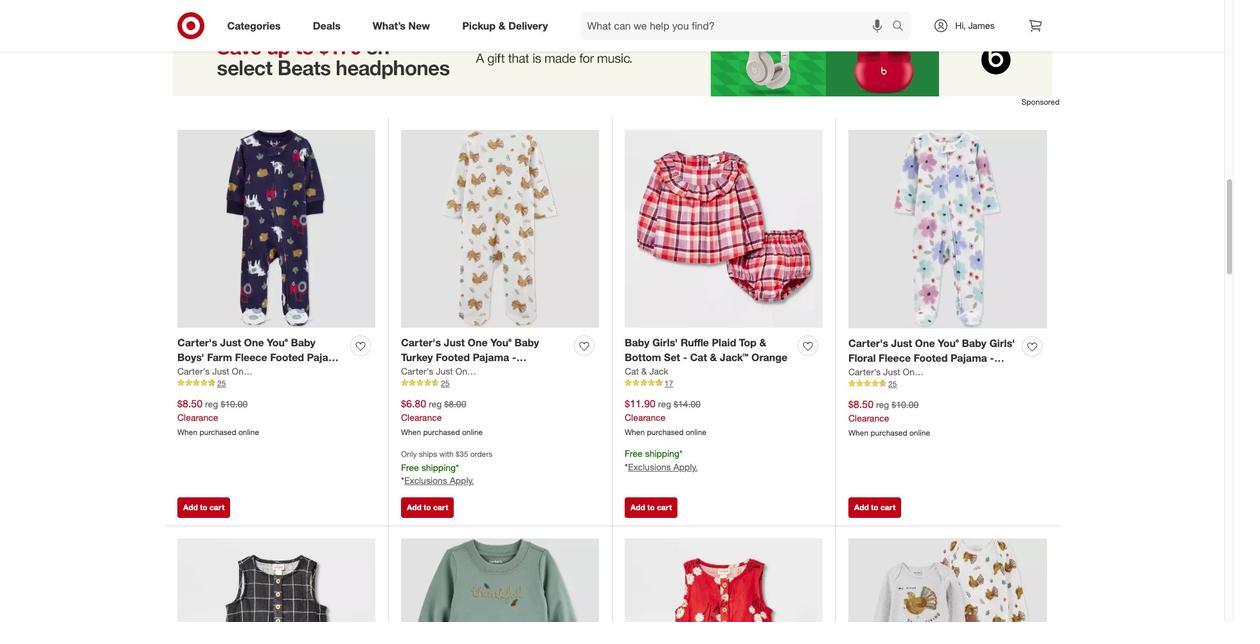 Task type: locate. For each thing, give the bounding box(es) containing it.
you®️ inside carter's just one you®️ baby boys' farm fleece footed pajama - navy blue
[[267, 336, 288, 349]]

exclusions apply. button
[[628, 461, 698, 474], [404, 475, 474, 487]]

carter's up turkey
[[401, 336, 441, 349]]

0 horizontal spatial shipping
[[421, 462, 456, 473]]

reg
[[205, 398, 218, 409], [429, 398, 442, 409], [658, 398, 671, 409], [876, 399, 889, 410]]

2 to from the left
[[424, 503, 431, 512]]

categories link
[[216, 12, 297, 40]]

cat
[[690, 351, 707, 364], [625, 365, 639, 376]]

0 vertical spatial cat
[[690, 351, 707, 364]]

$8.50 reg $10.00 clearance when purchased online down blue
[[177, 397, 259, 437]]

2 horizontal spatial 25 link
[[848, 378, 1047, 390]]

reg inside $6.80 reg $8.00 clearance when purchased online
[[429, 398, 442, 409]]

baby girls' ruffle plaid top & bottom set - cat & jack™ orange link
[[625, 335, 793, 365]]

1 vertical spatial cat
[[625, 365, 639, 376]]

&
[[498, 19, 506, 32], [759, 336, 766, 349], [710, 351, 717, 364], [641, 365, 647, 376]]

cat down ruffle
[[690, 351, 707, 364]]

free down $11.90 reg $14.00 clearance when purchased online
[[625, 448, 643, 459]]

1 vertical spatial exclusions
[[404, 475, 447, 486]]

reg inside $11.90 reg $14.00 clearance when purchased online
[[658, 398, 671, 409]]

categories
[[227, 19, 281, 32]]

1 horizontal spatial cat
[[690, 351, 707, 364]]

add to cart button for carter's just one you®️ baby boys' farm fleece footed pajama - navy blue
[[177, 497, 230, 518]]

baby girls' ruffle plaid top & bottom set - cat & jack™ orange image
[[625, 130, 823, 328], [625, 130, 823, 328]]

baby inside carter's just one you®️ baby girls' floral fleece footed pajama - white/blue
[[962, 337, 987, 350]]

you®️ for footed
[[490, 336, 512, 349]]

$35
[[456, 450, 468, 459]]

4 cart from the left
[[881, 503, 896, 512]]

footed inside carter's just one you®️ baby girls' floral fleece footed pajama - white/blue
[[914, 351, 948, 364]]

orders
[[470, 450, 493, 459]]

1 horizontal spatial footed
[[436, 351, 470, 364]]

footed for farm
[[270, 351, 304, 364]]

add to cart button for baby girls' ruffle plaid top & bottom set - cat & jack™ orange
[[625, 497, 678, 518]]

reg for farm
[[205, 398, 218, 409]]

online inside $11.90 reg $14.00 clearance when purchased online
[[686, 427, 706, 437]]

carter's down floral at the right of page
[[848, 366, 881, 377]]

cart for baby girls' ruffle plaid top & bottom set - cat & jack™ orange
[[657, 503, 672, 512]]

1 horizontal spatial 25 link
[[401, 378, 599, 389]]

fleece inside carter's just one you®️ baby girls' floral fleece footed pajama - white/blue
[[879, 351, 911, 364]]

girls' inside carter's just one you®️ baby girls' floral fleece footed pajama - white/blue
[[989, 337, 1015, 350]]

when inside $6.80 reg $8.00 clearance when purchased online
[[401, 427, 421, 437]]

reg down white/blue
[[876, 399, 889, 410]]

when down navy
[[177, 427, 197, 437]]

only
[[401, 450, 417, 459]]

baby inside carter's just one you®️ baby boys' farm fleece footed pajama - navy blue
[[291, 336, 316, 349]]

2 horizontal spatial carter's just one you
[[848, 366, 937, 377]]

2 horizontal spatial footed
[[914, 351, 948, 364]]

online inside $6.80 reg $8.00 clearance when purchased online
[[462, 427, 483, 437]]

just inside the 'carter's just one you®️ baby turkey footed pajama - white/brown'
[[444, 336, 465, 349]]

carter's just one you down floral at the right of page
[[848, 366, 937, 377]]

0 vertical spatial free
[[625, 448, 643, 459]]

0 horizontal spatial $8.50 reg $10.00 clearance when purchased online
[[177, 397, 259, 437]]

$10.00 for navy
[[221, 398, 248, 409]]

exclusions apply. button down $11.90 reg $14.00 clearance when purchased online
[[628, 461, 698, 474]]

carter's
[[177, 336, 217, 349], [401, 336, 441, 349], [848, 337, 888, 350], [177, 365, 210, 376], [401, 365, 433, 376], [848, 366, 881, 377]]

clearance
[[177, 412, 218, 423], [401, 412, 442, 423], [625, 412, 666, 423], [848, 412, 889, 423]]

carter's just one you®️ baby boys' farm fleece footed pajama - navy blue link
[[177, 335, 345, 378]]

1 horizontal spatial fleece
[[879, 351, 911, 364]]

3 cart from the left
[[657, 503, 672, 512]]

carter's inside carter's just one you®️ baby boys' farm fleece footed pajama - navy blue
[[177, 336, 217, 349]]

2 horizontal spatial 25
[[888, 379, 897, 389]]

when
[[177, 427, 197, 437], [401, 427, 421, 437], [625, 427, 645, 437], [848, 428, 869, 437]]

add for carter's just one you®️ baby boys' farm fleece footed pajama - navy blue
[[183, 503, 198, 512]]

2 horizontal spatial you
[[922, 366, 937, 377]]

$8.50 reg $10.00 clearance when purchased online for navy
[[177, 397, 259, 437]]

clearance down $6.80
[[401, 412, 442, 423]]

you right white/blue
[[922, 366, 937, 377]]

carter's just one you®️ baby turkey footed pajama - white/brown link
[[401, 335, 569, 378]]

jack
[[650, 365, 668, 376]]

when inside $11.90 reg $14.00 clearance when purchased online
[[625, 427, 645, 437]]

reg left $8.00
[[429, 398, 442, 409]]

cat & jack
[[625, 365, 668, 376]]

one inside carter's just one you®️ baby boys' farm fleece footed pajama - navy blue
[[244, 336, 264, 349]]

0 vertical spatial exclusions
[[628, 462, 671, 473]]

search
[[887, 20, 917, 33]]

pickup & delivery link
[[451, 12, 564, 40]]

to for carter's just one you®️ baby girls' floral fleece footed pajama - white/blue
[[871, 503, 878, 512]]

to
[[200, 503, 207, 512], [424, 503, 431, 512], [647, 503, 655, 512], [871, 503, 878, 512]]

cart for carter's just one you®️ baby girls' floral fleece footed pajama - white/blue
[[881, 503, 896, 512]]

2 add from the left
[[407, 503, 422, 512]]

james
[[968, 20, 995, 31]]

0 horizontal spatial carter's just one you
[[177, 365, 266, 376]]

$6.80 reg $8.00 clearance when purchased online
[[401, 397, 483, 437]]

when for baby girls' ruffle plaid top & bottom set - cat & jack™ orange
[[625, 427, 645, 437]]

$14.00
[[674, 398, 701, 409]]

carter's just one you®️ baby 3pc thanksgiving top & bottom set - brown image
[[848, 539, 1047, 622], [848, 539, 1047, 622]]

$10.00 down blue
[[221, 398, 248, 409]]

clearance down $11.90 on the right bottom
[[625, 412, 666, 423]]

one inside the 'carter's just one you®️ baby turkey footed pajama - white/brown'
[[468, 336, 488, 349]]

baby striped gauze tank henley romper - cat & jack™ gray image
[[177, 539, 375, 622], [177, 539, 375, 622]]

pajama
[[307, 351, 343, 364], [473, 351, 509, 364], [951, 351, 987, 364]]

fleece inside carter's just one you®️ baby boys' farm fleece footed pajama - navy blue
[[235, 351, 267, 364]]

fleece
[[235, 351, 267, 364], [879, 351, 911, 364]]

4 to from the left
[[871, 503, 878, 512]]

1 horizontal spatial $10.00
[[892, 399, 919, 410]]

just inside carter's just one you®️ baby girls' floral fleece footed pajama - white/blue
[[891, 337, 912, 350]]

cat & jack link
[[625, 365, 668, 378]]

sponsored
[[1022, 97, 1060, 107]]

- inside baby girls' ruffle plaid top & bottom set - cat & jack™ orange
[[683, 351, 687, 364]]

1 horizontal spatial free
[[625, 448, 643, 459]]

1 vertical spatial free
[[401, 462, 419, 473]]

*
[[679, 448, 683, 459], [625, 462, 628, 473], [456, 462, 459, 473], [401, 475, 404, 486]]

what's
[[373, 19, 406, 32]]

$11.90 reg $14.00 clearance when purchased online
[[625, 397, 706, 437]]

0 horizontal spatial fleece
[[235, 351, 267, 364]]

0 vertical spatial apply.
[[673, 462, 698, 473]]

reg for footed
[[429, 398, 442, 409]]

1 horizontal spatial exclusions
[[628, 462, 671, 473]]

purchased down white/blue
[[871, 428, 907, 437]]

1 horizontal spatial pajama
[[473, 351, 509, 364]]

& down bottom
[[641, 365, 647, 376]]

1 add to cart from the left
[[183, 503, 225, 512]]

apply. down $35
[[450, 475, 474, 486]]

1 add to cart button from the left
[[177, 497, 230, 518]]

exclusions down ships
[[404, 475, 447, 486]]

baby inside baby girls' ruffle plaid top & bottom set - cat & jack™ orange
[[625, 336, 650, 349]]

fleece for floral
[[879, 351, 911, 364]]

cat down bottom
[[625, 365, 639, 376]]

1 vertical spatial apply.
[[450, 475, 474, 486]]

carter's up floral at the right of page
[[848, 337, 888, 350]]

when down $11.90 on the right bottom
[[625, 427, 645, 437]]

you®️
[[267, 336, 288, 349], [490, 336, 512, 349], [938, 337, 959, 350]]

free shipping * * exclusions apply.
[[625, 448, 698, 473]]

$8.50 down navy
[[177, 397, 202, 410]]

add to cart button
[[177, 497, 230, 518], [401, 497, 454, 518], [625, 497, 678, 518], [848, 497, 901, 518]]

shipping down $11.90 reg $14.00 clearance when purchased online
[[645, 448, 679, 459]]

25 link
[[177, 378, 375, 389], [401, 378, 599, 389], [848, 378, 1047, 390]]

deals
[[313, 19, 341, 32]]

1 to from the left
[[200, 503, 207, 512]]

2 add to cart button from the left
[[401, 497, 454, 518]]

reg down 17
[[658, 398, 671, 409]]

purchased for footed
[[423, 427, 460, 437]]

clearance inside $11.90 reg $14.00 clearance when purchased online
[[625, 412, 666, 423]]

add for baby girls' ruffle plaid top & bottom set - cat & jack™ orange
[[631, 503, 645, 512]]

1 cart from the left
[[210, 503, 225, 512]]

reg for bottom
[[658, 398, 671, 409]]

reg for floral
[[876, 399, 889, 410]]

add to cart
[[183, 503, 225, 512], [407, 503, 448, 512], [631, 503, 672, 512], [854, 503, 896, 512]]

carter's just one you®️ baby boys' farm fleece footed pajama - navy blue image
[[177, 130, 375, 328], [177, 130, 375, 328]]

1 vertical spatial shipping
[[421, 462, 456, 473]]

0 horizontal spatial girls'
[[652, 336, 678, 349]]

baby
[[291, 336, 316, 349], [515, 336, 539, 349], [625, 336, 650, 349], [962, 337, 987, 350]]

4 add to cart button from the left
[[848, 497, 901, 518]]

add
[[183, 503, 198, 512], [407, 503, 422, 512], [631, 503, 645, 512], [854, 503, 869, 512]]

clearance inside $6.80 reg $8.00 clearance when purchased online
[[401, 412, 442, 423]]

apply. down $11.90 reg $14.00 clearance when purchased online
[[673, 462, 698, 473]]

1 add from the left
[[183, 503, 198, 512]]

delivery
[[508, 19, 548, 32]]

online for footed
[[462, 427, 483, 437]]

add to cart button for carter's just one you®️ baby girls' floral fleece footed pajama - white/blue
[[848, 497, 901, 518]]

3 add to cart from the left
[[631, 503, 672, 512]]

hi,
[[955, 20, 966, 31]]

0 horizontal spatial $8.50
[[177, 397, 202, 410]]

exclusions apply. button down 'with'
[[404, 475, 474, 487]]

baby for carter's just one you®️ baby boys' farm fleece footed pajama - navy blue
[[291, 336, 316, 349]]

$8.50 reg $10.00 clearance when purchased online down white/blue
[[848, 398, 930, 437]]

$10.00
[[221, 398, 248, 409], [892, 399, 919, 410]]

1 horizontal spatial 25
[[441, 378, 450, 388]]

carter's just one you®️ baby girls' floral fleece footed pajama - white/blue image
[[848, 130, 1047, 329], [848, 130, 1047, 329]]

0 horizontal spatial apply.
[[450, 475, 474, 486]]

2 horizontal spatial carter's just one you link
[[848, 365, 937, 378]]

1 horizontal spatial $8.50 reg $10.00 clearance when purchased online
[[848, 398, 930, 437]]

carter's just one you link down turkey
[[401, 365, 489, 378]]

purchased for floral
[[871, 428, 907, 437]]

online
[[238, 427, 259, 437], [462, 427, 483, 437], [686, 427, 706, 437], [909, 428, 930, 437]]

1 horizontal spatial exclusions apply. button
[[628, 461, 698, 474]]

0 horizontal spatial you
[[251, 365, 266, 376]]

1 vertical spatial exclusions apply. button
[[404, 475, 474, 487]]

1 horizontal spatial $8.50
[[848, 398, 874, 411]]

carter's just one you for farm
[[177, 365, 266, 376]]

fleece right farm
[[235, 351, 267, 364]]

1 horizontal spatial carter's just one you link
[[401, 365, 489, 378]]

4 add from the left
[[854, 503, 869, 512]]

0 horizontal spatial 25 link
[[177, 378, 375, 389]]

free
[[625, 448, 643, 459], [401, 462, 419, 473]]

fleece up white/blue
[[879, 351, 911, 364]]

clearance down navy
[[177, 412, 218, 423]]

0 horizontal spatial footed
[[270, 351, 304, 364]]

2 cart from the left
[[433, 503, 448, 512]]

baby floral gauze tank henley romper - cat & jack™ red image
[[625, 539, 823, 622], [625, 539, 823, 622]]

clearance for baby girls' ruffle plaid top & bottom set - cat & jack™ orange
[[625, 412, 666, 423]]

purchased
[[200, 427, 236, 437], [423, 427, 460, 437], [647, 427, 684, 437], [871, 428, 907, 437]]

carter's just one you®️ baby girls' floral fleece footed pajama - white/blue
[[848, 337, 1015, 379]]

when down white/blue
[[848, 428, 869, 437]]

carter's just one you
[[177, 365, 266, 376], [401, 365, 489, 376], [848, 366, 937, 377]]

baby for carter's just one you®️ baby girls' floral fleece footed pajama - white/blue
[[962, 337, 987, 350]]

purchased up free shipping * * exclusions apply.
[[647, 427, 684, 437]]

clearance down white/blue
[[848, 412, 889, 423]]

1 horizontal spatial you®️
[[490, 336, 512, 349]]

carter's just one you link for footed
[[401, 365, 489, 378]]

you for floral
[[922, 366, 937, 377]]

what's new
[[373, 19, 430, 32]]

1 horizontal spatial girls'
[[989, 337, 1015, 350]]

purchased down blue
[[200, 427, 236, 437]]

carter's just one you link down farm
[[177, 365, 266, 378]]

0 horizontal spatial $10.00
[[221, 398, 248, 409]]

carter's just one you®️ baby turkey footed pajama - white/brown
[[401, 336, 539, 378]]

to for carter's just one you®️ baby boys' farm fleece footed pajama - navy blue
[[200, 503, 207, 512]]

purchased up 'with'
[[423, 427, 460, 437]]

white/blue
[[848, 366, 902, 379]]

What can we help you find? suggestions appear below search field
[[579, 12, 896, 40]]

add to cart button for carter's just one you®️ baby turkey footed pajama - white/brown
[[401, 497, 454, 518]]

3 to from the left
[[647, 503, 655, 512]]

carter's just one you link down floral at the right of page
[[848, 365, 937, 378]]

0 vertical spatial shipping
[[645, 448, 679, 459]]

1 horizontal spatial carter's just one you
[[401, 365, 489, 376]]

-
[[512, 351, 516, 364], [683, 351, 687, 364], [990, 351, 994, 364], [177, 365, 182, 378]]

one inside carter's just one you®️ baby girls' floral fleece footed pajama - white/blue
[[915, 337, 935, 350]]

- inside carter's just one you®️ baby boys' farm fleece footed pajama - navy blue
[[177, 365, 182, 378]]

$8.50
[[177, 397, 202, 410], [848, 398, 874, 411]]

add to cart for baby girls' ruffle plaid top & bottom set - cat & jack™ orange
[[631, 503, 672, 512]]

blue
[[211, 365, 233, 378]]

carter's up boys'
[[177, 336, 217, 349]]

footed inside carter's just one you®️ baby boys' farm fleece footed pajama - navy blue
[[270, 351, 304, 364]]

4 add to cart from the left
[[854, 503, 896, 512]]

carter's just one you down turkey
[[401, 365, 489, 376]]

2 horizontal spatial pajama
[[951, 351, 987, 364]]

3 add to cart button from the left
[[625, 497, 678, 518]]

girls'
[[652, 336, 678, 349], [989, 337, 1015, 350]]

just
[[220, 336, 241, 349], [444, 336, 465, 349], [891, 337, 912, 350], [212, 365, 229, 376], [436, 365, 453, 376], [883, 366, 900, 377]]

farm
[[207, 351, 232, 364]]

you for farm
[[251, 365, 266, 376]]

free down only
[[401, 462, 419, 473]]

1 horizontal spatial you
[[475, 365, 489, 376]]

shipping
[[645, 448, 679, 459], [421, 462, 456, 473]]

shipping down 'with'
[[421, 462, 456, 473]]

purchased inside $11.90 reg $14.00 clearance when purchased online
[[647, 427, 684, 437]]

0 horizontal spatial exclusions
[[404, 475, 447, 486]]

cart
[[210, 503, 225, 512], [433, 503, 448, 512], [657, 503, 672, 512], [881, 503, 896, 512]]

$8.00
[[444, 398, 466, 409]]

carter's just one you® baby girls' 'thankful' tutu dress - green image
[[401, 539, 599, 622], [401, 539, 599, 622]]

reg down blue
[[205, 398, 218, 409]]

you®️ inside the 'carter's just one you®️ baby turkey footed pajama - white/brown'
[[490, 336, 512, 349]]

you
[[251, 365, 266, 376], [475, 365, 489, 376], [922, 366, 937, 377]]

0 horizontal spatial pajama
[[307, 351, 343, 364]]

exclusions down $11.90 reg $14.00 clearance when purchased online
[[628, 462, 671, 473]]

you®️ inside carter's just one you®️ baby girls' floral fleece footed pajama - white/blue
[[938, 337, 959, 350]]

purchased inside $6.80 reg $8.00 clearance when purchased online
[[423, 427, 460, 437]]

cat inside baby girls' ruffle plaid top & bottom set - cat & jack™ orange
[[690, 351, 707, 364]]

when for carter's just one you®️ baby boys' farm fleece footed pajama - navy blue
[[177, 427, 197, 437]]

pajama inside carter's just one you®️ baby girls' floral fleece footed pajama - white/blue
[[951, 351, 987, 364]]

you right blue
[[251, 365, 266, 376]]

carter's just one you®️ baby boys' farm fleece footed pajama - navy blue
[[177, 336, 343, 378]]

0 horizontal spatial you®️
[[267, 336, 288, 349]]

one for carter's just one you®️ baby girls' floral fleece footed pajama - white/blue link
[[915, 337, 935, 350]]

one
[[244, 336, 264, 349], [468, 336, 488, 349], [915, 337, 935, 350], [232, 365, 249, 376], [455, 365, 472, 376], [903, 366, 920, 377]]

when up only
[[401, 427, 421, 437]]

1 horizontal spatial shipping
[[645, 448, 679, 459]]

$8.50 reg $10.00 clearance when purchased online
[[177, 397, 259, 437], [848, 398, 930, 437]]

exclusions
[[628, 462, 671, 473], [404, 475, 447, 486]]

add for carter's just one you®️ baby girls' floral fleece footed pajama - white/blue
[[854, 503, 869, 512]]

$8.50 down white/blue
[[848, 398, 874, 411]]

carter's just one you link
[[177, 365, 266, 378], [401, 365, 489, 378], [848, 365, 937, 378]]

carter's just one you down farm
[[177, 365, 266, 376]]

2 add to cart from the left
[[407, 503, 448, 512]]

1 horizontal spatial apply.
[[673, 462, 698, 473]]

3 add from the left
[[631, 503, 645, 512]]

apply.
[[673, 462, 698, 473], [450, 475, 474, 486]]

fleece for farm
[[235, 351, 267, 364]]

2 horizontal spatial you®️
[[938, 337, 959, 350]]

turkey
[[401, 351, 433, 364]]

0 horizontal spatial free
[[401, 462, 419, 473]]

baby inside the 'carter's just one you®️ baby turkey footed pajama - white/brown'
[[515, 336, 539, 349]]

exclusions inside only ships with $35 orders free shipping * * exclusions apply.
[[404, 475, 447, 486]]

carter's just one you®️ baby turkey footed pajama - white/brown image
[[401, 130, 599, 328], [401, 130, 599, 328]]

25
[[217, 378, 226, 388], [441, 378, 450, 388], [888, 379, 897, 389]]

0 horizontal spatial carter's just one you link
[[177, 365, 266, 378]]

you right the white/brown
[[475, 365, 489, 376]]

- inside carter's just one you®️ baby girls' floral fleece footed pajama - white/blue
[[990, 351, 994, 364]]

25 link for floral
[[848, 378, 1047, 390]]

jack™
[[720, 351, 749, 364]]

$10.00 down white/blue
[[892, 399, 919, 410]]

& down plaid
[[710, 351, 717, 364]]

pajama inside carter's just one you®️ baby boys' farm fleece footed pajama - navy blue
[[307, 351, 343, 364]]

0 horizontal spatial 25
[[217, 378, 226, 388]]

footed
[[270, 351, 304, 364], [436, 351, 470, 364], [914, 351, 948, 364]]



Task type: describe. For each thing, give the bounding box(es) containing it.
new
[[408, 19, 430, 32]]

girls' inside baby girls' ruffle plaid top & bottom set - cat & jack™ orange
[[652, 336, 678, 349]]

carter's just one you for floral
[[848, 366, 937, 377]]

top
[[739, 336, 757, 349]]

only ships with $35 orders free shipping * * exclusions apply.
[[401, 450, 493, 486]]

$8.50 for white/blue
[[848, 398, 874, 411]]

carter's inside carter's just one you®️ baby girls' floral fleece footed pajama - white/blue
[[848, 337, 888, 350]]

apply. inside free shipping * * exclusions apply.
[[673, 462, 698, 473]]

clearance for carter's just one you®️ baby turkey footed pajama - white/brown
[[401, 412, 442, 423]]

to for carter's just one you®️ baby turkey footed pajama - white/brown
[[424, 503, 431, 512]]

you for footed
[[475, 365, 489, 376]]

$10.00 for white/blue
[[892, 399, 919, 410]]

when for carter's just one you®️ baby turkey footed pajama - white/brown
[[401, 427, 421, 437]]

one for carter's just one you link related to floral
[[903, 366, 920, 377]]

shipping inside free shipping * * exclusions apply.
[[645, 448, 679, 459]]

carter's down turkey
[[401, 365, 433, 376]]

online for floral
[[909, 428, 930, 437]]

advertisement region
[[165, 23, 1060, 96]]

orange
[[751, 351, 788, 364]]

you®️ for farm
[[267, 336, 288, 349]]

25 for footed
[[441, 378, 450, 388]]

free inside free shipping * * exclusions apply.
[[625, 448, 643, 459]]

pickup & delivery
[[462, 19, 548, 32]]

25 for floral
[[888, 379, 897, 389]]

one for carter's just one you link for footed
[[455, 365, 472, 376]]

boys'
[[177, 351, 204, 364]]

pajama for carter's just one you®️ baby girls' floral fleece footed pajama - white/blue
[[951, 351, 987, 364]]

- inside the 'carter's just one you®️ baby turkey footed pajama - white/brown'
[[512, 351, 516, 364]]

& right the top
[[759, 336, 766, 349]]

pajama inside the 'carter's just one you®️ baby turkey footed pajama - white/brown'
[[473, 351, 509, 364]]

search button
[[887, 12, 917, 42]]

pajama for carter's just one you®️ baby boys' farm fleece footed pajama - navy blue
[[307, 351, 343, 364]]

0 vertical spatial exclusions apply. button
[[628, 461, 698, 474]]

what's new link
[[362, 12, 446, 40]]

navy
[[184, 365, 208, 378]]

$8.50 for navy
[[177, 397, 202, 410]]

one for carter's just one you link related to farm
[[232, 365, 249, 376]]

when for carter's just one you®️ baby girls' floral fleece footed pajama - white/blue
[[848, 428, 869, 437]]

carter's just one you for footed
[[401, 365, 489, 376]]

you®️ for floral
[[938, 337, 959, 350]]

purchased for farm
[[200, 427, 236, 437]]

ruffle
[[681, 336, 709, 349]]

0 horizontal spatial exclusions apply. button
[[404, 475, 474, 487]]

floral
[[848, 351, 876, 364]]

& right pickup
[[498, 19, 506, 32]]

17
[[665, 378, 673, 388]]

free inside only ships with $35 orders free shipping * * exclusions apply.
[[401, 462, 419, 473]]

with
[[439, 450, 454, 459]]

25 link for footed
[[401, 378, 599, 389]]

$8.50 reg $10.00 clearance when purchased online for white/blue
[[848, 398, 930, 437]]

$6.80
[[401, 397, 426, 410]]

$11.90
[[625, 397, 656, 410]]

carter's just one you link for floral
[[848, 365, 937, 378]]

carter's just one you link for farm
[[177, 365, 266, 378]]

cart for carter's just one you®️ baby turkey footed pajama - white/brown
[[433, 503, 448, 512]]

25 for farm
[[217, 378, 226, 388]]

17 link
[[625, 378, 823, 389]]

carter's inside the 'carter's just one you®️ baby turkey footed pajama - white/brown'
[[401, 336, 441, 349]]

exclusions inside free shipping * * exclusions apply.
[[628, 462, 671, 473]]

footed for floral
[[914, 351, 948, 364]]

ships
[[419, 450, 437, 459]]

add to cart for carter's just one you®️ baby boys' farm fleece footed pajama - navy blue
[[183, 503, 225, 512]]

purchased for bottom
[[647, 427, 684, 437]]

baby girls' ruffle plaid top & bottom set - cat & jack™ orange
[[625, 336, 788, 364]]

clearance for carter's just one you®️ baby girls' floral fleece footed pajama - white/blue
[[848, 412, 889, 423]]

online for farm
[[238, 427, 259, 437]]

clearance for carter's just one you®️ baby boys' farm fleece footed pajama - navy blue
[[177, 412, 218, 423]]

pickup
[[462, 19, 496, 32]]

just inside carter's just one you®️ baby boys' farm fleece footed pajama - navy blue
[[220, 336, 241, 349]]

set
[[664, 351, 680, 364]]

to for baby girls' ruffle plaid top & bottom set - cat & jack™ orange
[[647, 503, 655, 512]]

carter's down boys'
[[177, 365, 210, 376]]

baby for carter's just one you®️ baby turkey footed pajama - white/brown
[[515, 336, 539, 349]]

cart for carter's just one you®️ baby boys' farm fleece footed pajama - navy blue
[[210, 503, 225, 512]]

apply. inside only ships with $35 orders free shipping * * exclusions apply.
[[450, 475, 474, 486]]

bottom
[[625, 351, 661, 364]]

footed inside the 'carter's just one you®️ baby turkey footed pajama - white/brown'
[[436, 351, 470, 364]]

hi, james
[[955, 20, 995, 31]]

one for carter's just one you®️ baby turkey footed pajama - white/brown link
[[468, 336, 488, 349]]

25 link for farm
[[177, 378, 375, 389]]

add for carter's just one you®️ baby turkey footed pajama - white/brown
[[407, 503, 422, 512]]

one for carter's just one you®️ baby boys' farm fleece footed pajama - navy blue link
[[244, 336, 264, 349]]

carter's just one you®️ baby girls' floral fleece footed pajama - white/blue link
[[848, 336, 1017, 379]]

0 horizontal spatial cat
[[625, 365, 639, 376]]

plaid
[[712, 336, 736, 349]]

deals link
[[302, 12, 357, 40]]

shipping inside only ships with $35 orders free shipping * * exclusions apply.
[[421, 462, 456, 473]]

add to cart for carter's just one you®️ baby girls' floral fleece footed pajama - white/blue
[[854, 503, 896, 512]]

add to cart for carter's just one you®️ baby turkey footed pajama - white/brown
[[407, 503, 448, 512]]

online for bottom
[[686, 427, 706, 437]]

white/brown
[[401, 365, 465, 378]]



Task type: vqa. For each thing, say whether or not it's contained in the screenshot.
the Baby inside carter's just one you®️ baby girls' floral fleece footed pajama - white/blue
yes



